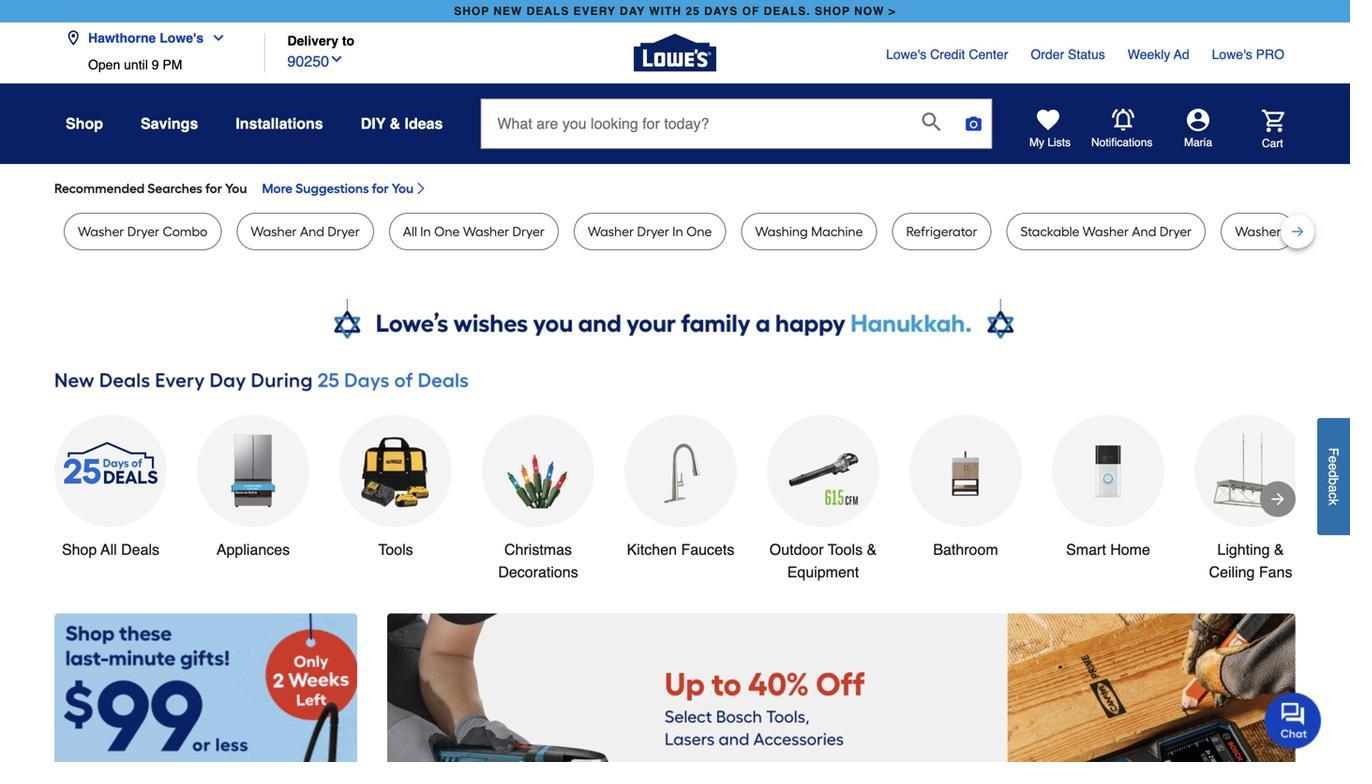 Task type: vqa. For each thing, say whether or not it's contained in the screenshot.
'Name'
no



Task type: locate. For each thing, give the bounding box(es) containing it.
one right the all
[[434, 224, 460, 240]]

for right searches
[[205, 181, 222, 196]]

d
[[1327, 471, 1342, 478]]

recommended
[[54, 181, 145, 196]]

k
[[1327, 499, 1342, 506]]

0 horizontal spatial lowe's
[[160, 30, 204, 45]]

lowe's home improvement logo image
[[634, 12, 717, 94]]

one down recommended searches for you heading
[[687, 224, 712, 240]]

dryer
[[127, 224, 160, 240], [328, 224, 360, 240], [513, 224, 545, 240], [637, 224, 670, 240], [1160, 224, 1192, 240]]

washer down cart
[[1235, 224, 1282, 240]]

0 horizontal spatial for
[[205, 181, 222, 196]]

0 horizontal spatial &
[[390, 115, 401, 132]]

2 dryer from the left
[[328, 224, 360, 240]]

1 horizontal spatial for
[[372, 181, 389, 196]]

shop left all
[[62, 541, 97, 558]]

diy & ideas
[[361, 115, 443, 132]]

in
[[420, 224, 431, 240], [673, 224, 684, 240]]

tools up equipment
[[828, 541, 863, 558]]

washer right the all
[[463, 224, 509, 240]]

maria
[[1185, 136, 1213, 149]]

in right the all
[[420, 224, 431, 240]]

2 you from the left
[[392, 181, 414, 196]]

center
[[969, 47, 1009, 62]]

lowe's for lowe's pro
[[1212, 47, 1253, 62]]

installations
[[236, 115, 323, 132]]

1 vertical spatial shop
[[62, 541, 97, 558]]

for left chevron right icon
[[372, 181, 389, 196]]

0 horizontal spatial you
[[225, 181, 247, 196]]

0 horizontal spatial tools
[[378, 541, 413, 558]]

you left more
[[225, 181, 247, 196]]

bathroom
[[934, 541, 999, 558]]

tools inside button
[[378, 541, 413, 558]]

1 horizontal spatial and
[[1132, 224, 1157, 240]]

lowe's inside lowe's pro link
[[1212, 47, 1253, 62]]

chevron down image
[[204, 30, 226, 45]]

location image
[[66, 30, 81, 45]]

installations button
[[236, 107, 323, 141]]

outdoor tools & equipment button
[[767, 415, 880, 584]]

open
[[88, 57, 120, 72]]

5 washer from the left
[[1083, 224, 1129, 240]]

1 horizontal spatial in
[[673, 224, 684, 240]]

shop down open
[[66, 115, 103, 132]]

smart home
[[1067, 541, 1151, 558]]

for inside more suggestions for you link
[[372, 181, 389, 196]]

shop inside button
[[62, 541, 97, 558]]

lowe's inside lowe's credit center link
[[886, 47, 927, 62]]

washer down recommended
[[78, 224, 124, 240]]

c
[[1327, 492, 1342, 499]]

and down suggestions on the left top of page
[[300, 224, 325, 240]]

1 washer from the left
[[78, 224, 124, 240]]

1 horizontal spatial &
[[867, 541, 877, 558]]

lowe's pro
[[1212, 47, 1285, 62]]

lowe's credit center link
[[886, 45, 1009, 64]]

equipment
[[788, 564, 859, 581]]

1 and from the left
[[300, 224, 325, 240]]

1 horizontal spatial shop
[[815, 5, 851, 18]]

& inside lighting & ceiling fans
[[1275, 541, 1285, 558]]

lowe's left the credit
[[886, 47, 927, 62]]

e
[[1327, 456, 1342, 463], [1327, 463, 1342, 471]]

1 tools from the left
[[378, 541, 413, 558]]

bathroom button
[[910, 415, 1022, 561]]

maria button
[[1154, 109, 1244, 150]]

search image
[[922, 113, 941, 131]]

0 horizontal spatial shop
[[454, 5, 490, 18]]

christmas decorations image
[[501, 434, 576, 509]]

2 e from the top
[[1327, 463, 1342, 471]]

tools down tools image
[[378, 541, 413, 558]]

washer down more
[[251, 224, 297, 240]]

new deals every day during 25 days of deals image
[[54, 365, 1296, 396]]

shop all deals image
[[54, 415, 167, 528]]

combo
[[163, 224, 208, 240]]

shop
[[66, 115, 103, 132], [62, 541, 97, 558]]

appliances
[[217, 541, 290, 558]]

90250
[[287, 53, 329, 70]]

lowe's up pm
[[160, 30, 204, 45]]

all in one washer dryer
[[403, 224, 545, 240]]

2 horizontal spatial &
[[1275, 541, 1285, 558]]

for for suggestions
[[372, 181, 389, 196]]

shop new deals every day with 25 days of deals. shop now >
[[454, 5, 896, 18]]

1 horizontal spatial tools
[[828, 541, 863, 558]]

delivery to
[[287, 33, 355, 48]]

f e e d b a c k button
[[1318, 418, 1351, 535]]

4 dryer from the left
[[637, 224, 670, 240]]

& up fans
[[1275, 541, 1285, 558]]

2 washer from the left
[[251, 224, 297, 240]]

& right diy
[[390, 115, 401, 132]]

stackable washer and dryer
[[1021, 224, 1192, 240]]

chat invite button image
[[1265, 692, 1322, 749]]

2 for from the left
[[372, 181, 389, 196]]

suggestions
[[296, 181, 369, 196]]

status
[[1068, 47, 1106, 62]]

tools inside outdoor tools & equipment
[[828, 541, 863, 558]]

e up 'b'
[[1327, 463, 1342, 471]]

lighting & ceiling fans image
[[1214, 434, 1289, 509]]

2 one from the left
[[687, 224, 712, 240]]

my lists
[[1030, 136, 1071, 149]]

fans
[[1260, 564, 1293, 581]]

& for ideas
[[390, 115, 401, 132]]

days
[[704, 5, 738, 18]]

hawthorne lowe's button
[[66, 19, 234, 57]]

lowe's pro link
[[1212, 45, 1285, 64]]

1 horizontal spatial you
[[392, 181, 414, 196]]

& right outdoor
[[867, 541, 877, 558]]

1 horizontal spatial lowe's
[[886, 47, 927, 62]]

lowe's home improvement notification center image
[[1112, 109, 1135, 131]]

1 for from the left
[[205, 181, 222, 196]]

shop all deals button
[[54, 415, 167, 561]]

lowe's
[[160, 30, 204, 45], [886, 47, 927, 62], [1212, 47, 1253, 62]]

e up d
[[1327, 456, 1342, 463]]

ad
[[1174, 47, 1190, 62]]

washer down recommended searches for you heading
[[588, 224, 634, 240]]

>
[[889, 5, 896, 18]]

2 tools from the left
[[828, 541, 863, 558]]

washer right stackable
[[1083, 224, 1129, 240]]

in down recommended searches for you heading
[[673, 224, 684, 240]]

and down notifications
[[1132, 224, 1157, 240]]

pro
[[1256, 47, 1285, 62]]

0 horizontal spatial one
[[434, 224, 460, 240]]

washer for washer dryer in one
[[588, 224, 634, 240]]

lowe's left "pro"
[[1212, 47, 1253, 62]]

tools button
[[340, 415, 452, 561]]

4 washer from the left
[[588, 224, 634, 240]]

diy
[[361, 115, 386, 132]]

shop these last-minute gifts. $99 or less. quantities are limited and won't last. image
[[54, 614, 357, 763]]

lowe's home improvement cart image
[[1262, 110, 1285, 132]]

f
[[1327, 448, 1342, 456]]

all
[[403, 224, 417, 240]]

my
[[1030, 136, 1045, 149]]

shop all deals
[[62, 541, 159, 558]]

&
[[390, 115, 401, 132], [867, 541, 877, 558], [1275, 541, 1285, 558]]

washer dryer combo
[[78, 224, 208, 240]]

kitchen faucets
[[627, 541, 735, 558]]

0 horizontal spatial in
[[420, 224, 431, 240]]

you up the all
[[392, 181, 414, 196]]

hawthorne
[[88, 30, 156, 45]]

1 e from the top
[[1327, 456, 1342, 463]]

lowe's inside the hawthorne lowe's button
[[160, 30, 204, 45]]

shop left new
[[454, 5, 490, 18]]

washer for washer dryer combo
[[78, 224, 124, 240]]

hawthorne lowe's
[[88, 30, 204, 45]]

and
[[300, 224, 325, 240], [1132, 224, 1157, 240]]

1 one from the left
[[434, 224, 460, 240]]

diy & ideas button
[[361, 107, 443, 141]]

1 dryer from the left
[[127, 224, 160, 240]]

None search field
[[481, 98, 993, 166]]

kitchen faucets button
[[625, 415, 737, 561]]

0 vertical spatial shop
[[66, 115, 103, 132]]

arrow right image
[[1269, 490, 1288, 509]]

f e e d b a c k
[[1327, 448, 1342, 506]]

camera image
[[965, 114, 983, 133]]

tools
[[378, 541, 413, 558], [828, 541, 863, 558]]

ideas
[[405, 115, 443, 132]]

advertisement region
[[387, 614, 1296, 763]]

tools image
[[358, 434, 433, 509]]

2 horizontal spatial lowe's
[[1212, 47, 1253, 62]]

1 you from the left
[[225, 181, 247, 196]]

1 horizontal spatial one
[[687, 224, 712, 240]]

credit
[[931, 47, 966, 62]]

shop left "now"
[[815, 5, 851, 18]]

lowe's wishes you and your family a happy hanukkah. image
[[54, 299, 1296, 346]]

lowe's credit center
[[886, 47, 1009, 62]]

6 washer from the left
[[1235, 224, 1282, 240]]

0 horizontal spatial and
[[300, 224, 325, 240]]



Task type: describe. For each thing, give the bounding box(es) containing it.
shop for shop
[[66, 115, 103, 132]]

cart button
[[1236, 110, 1285, 151]]

lowe's for lowe's credit center
[[886, 47, 927, 62]]

lighting
[[1218, 541, 1270, 558]]

smart home button
[[1052, 415, 1165, 561]]

refrigerator
[[906, 224, 978, 240]]

chevron down image
[[329, 52, 344, 67]]

recommended searches for you heading
[[54, 179, 1296, 198]]

machine
[[811, 224, 863, 240]]

bathroom image
[[929, 434, 1004, 509]]

Search Query text field
[[482, 99, 907, 148]]

now
[[855, 5, 885, 18]]

weekly ad
[[1128, 47, 1190, 62]]

notifications
[[1092, 136, 1153, 149]]

weekly ad link
[[1128, 45, 1190, 64]]

appliances image
[[216, 434, 291, 509]]

2 and from the left
[[1132, 224, 1157, 240]]

& for ceiling
[[1275, 541, 1285, 558]]

3 washer from the left
[[463, 224, 509, 240]]

pm
[[163, 57, 182, 72]]

decorations
[[498, 564, 578, 581]]

savings button
[[141, 107, 198, 141]]

shop button
[[66, 107, 103, 141]]

b
[[1327, 478, 1342, 485]]

2 shop from the left
[[815, 5, 851, 18]]

25
[[686, 5, 700, 18]]

1 in from the left
[[420, 224, 431, 240]]

new
[[494, 5, 523, 18]]

christmas decorations
[[498, 541, 578, 581]]

smart
[[1067, 541, 1107, 558]]

shop for shop all deals
[[62, 541, 97, 558]]

90250 button
[[287, 48, 344, 73]]

until
[[124, 57, 148, 72]]

open until 9 pm
[[88, 57, 182, 72]]

kitchen faucets image
[[643, 434, 718, 509]]

& inside outdoor tools & equipment
[[867, 541, 877, 558]]

delivery
[[287, 33, 339, 48]]

9
[[152, 57, 159, 72]]

you for more suggestions for you
[[392, 181, 414, 196]]

of
[[742, 5, 760, 18]]

shop new deals every day with 25 days of deals. shop now > link
[[450, 0, 900, 23]]

christmas
[[505, 541, 572, 558]]

with
[[649, 5, 682, 18]]

washer for washer and dryer
[[251, 224, 297, 240]]

kitchen
[[627, 541, 677, 558]]

for for searches
[[205, 181, 222, 196]]

deals
[[527, 5, 570, 18]]

lowe's home improvement lists image
[[1037, 109, 1060, 131]]

washing
[[755, 224, 808, 240]]

a
[[1327, 485, 1342, 492]]

lists
[[1048, 136, 1071, 149]]

1 shop from the left
[[454, 5, 490, 18]]

lighting & ceiling fans
[[1209, 541, 1293, 581]]

appliances button
[[197, 415, 310, 561]]

ceiling
[[1209, 564, 1255, 581]]

savings
[[141, 115, 198, 132]]

order status
[[1031, 47, 1106, 62]]

stackable
[[1021, 224, 1080, 240]]

more suggestions for you
[[262, 181, 414, 196]]

all
[[101, 541, 117, 558]]

to
[[342, 33, 355, 48]]

more
[[262, 181, 293, 196]]

washer for washer
[[1235, 224, 1282, 240]]

home
[[1111, 541, 1151, 558]]

chevron right image
[[414, 181, 429, 196]]

faucets
[[681, 541, 735, 558]]

outdoor tools & equipment image
[[786, 434, 861, 509]]

weekly
[[1128, 47, 1171, 62]]

2 in from the left
[[673, 224, 684, 240]]

washing machine
[[755, 224, 863, 240]]

christmas decorations button
[[482, 415, 595, 584]]

you for recommended searches for you
[[225, 181, 247, 196]]

deals.
[[764, 5, 811, 18]]

every
[[574, 5, 616, 18]]

more suggestions for you link
[[262, 179, 429, 198]]

5 dryer from the left
[[1160, 224, 1192, 240]]

searches
[[148, 181, 203, 196]]

day
[[620, 5, 645, 18]]

outdoor tools & equipment
[[770, 541, 877, 581]]

cart
[[1262, 137, 1284, 150]]

washer dryer in one
[[588, 224, 712, 240]]

3 dryer from the left
[[513, 224, 545, 240]]

outdoor
[[770, 541, 824, 558]]

washer and dryer
[[251, 224, 360, 240]]

order status link
[[1031, 45, 1106, 64]]

order
[[1031, 47, 1065, 62]]

deals
[[121, 541, 159, 558]]

lighting & ceiling fans button
[[1195, 415, 1307, 584]]

my lists link
[[1030, 109, 1071, 150]]



